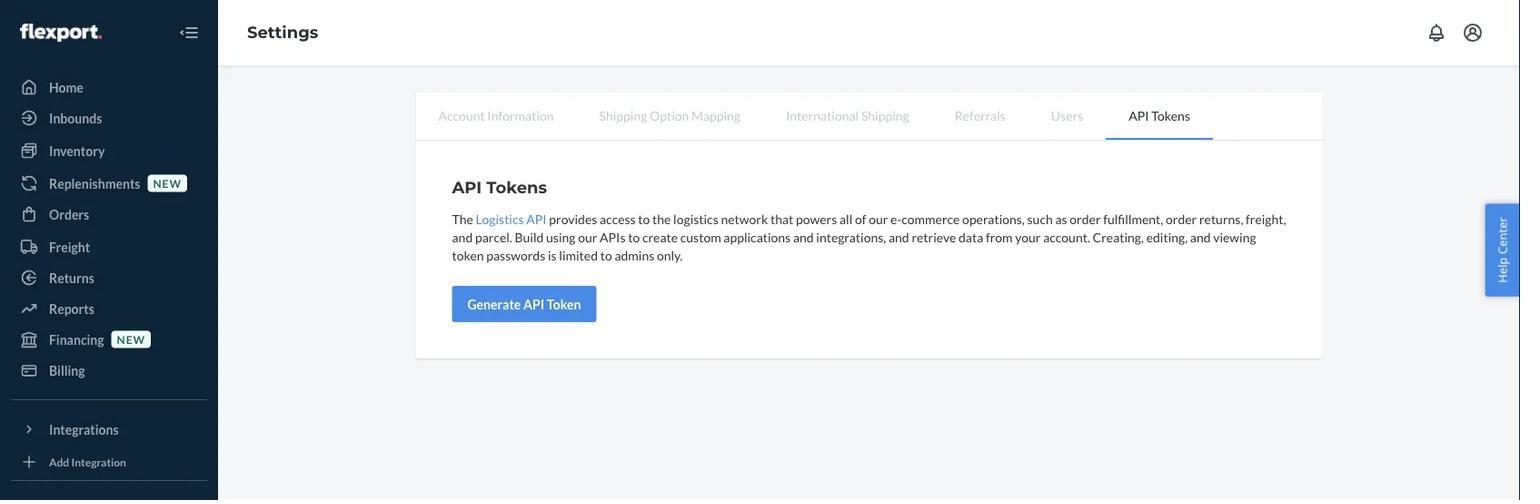 Task type: describe. For each thing, give the bounding box(es) containing it.
token
[[547, 297, 581, 312]]

inbounds link
[[11, 104, 207, 133]]

account information tab
[[416, 93, 577, 138]]

from
[[986, 229, 1013, 245]]

applications
[[724, 229, 791, 245]]

network
[[721, 211, 768, 227]]

0 horizontal spatial api tokens
[[452, 177, 547, 197]]

replenishments
[[49, 176, 140, 191]]

2 vertical spatial to
[[600, 248, 612, 263]]

1 vertical spatial to
[[628, 229, 640, 245]]

inbounds
[[49, 110, 102, 126]]

parcel.
[[475, 229, 512, 245]]

reports
[[49, 301, 94, 317]]

is
[[548, 248, 557, 263]]

the
[[452, 211, 473, 227]]

international
[[786, 108, 859, 123]]

viewing
[[1213, 229, 1256, 245]]

integration
[[71, 456, 126, 469]]

new for replenishments
[[153, 177, 182, 190]]

freight,
[[1246, 211, 1286, 227]]

returns
[[49, 270, 94, 286]]

integrations button
[[11, 415, 207, 444]]

center
[[1494, 217, 1511, 255]]

flexport logo image
[[20, 24, 102, 42]]

creating,
[[1093, 229, 1144, 245]]

your
[[1015, 229, 1041, 245]]

provides
[[549, 211, 597, 227]]

international shipping
[[786, 108, 909, 123]]

api inside button
[[523, 297, 544, 312]]

data
[[959, 229, 984, 245]]

the logistics api
[[452, 211, 547, 227]]

help
[[1494, 258, 1511, 283]]

2 shipping from the left
[[861, 108, 909, 123]]

close navigation image
[[178, 22, 200, 44]]

users
[[1051, 108, 1083, 123]]

operations,
[[963, 211, 1025, 227]]

users tab
[[1029, 93, 1106, 138]]

referrals tab
[[932, 93, 1029, 138]]

help center
[[1494, 217, 1511, 283]]

1 vertical spatial tokens
[[486, 177, 547, 197]]

international shipping tab
[[763, 93, 932, 138]]

only.
[[657, 248, 683, 263]]

that
[[771, 211, 794, 227]]

1 shipping from the left
[[599, 108, 647, 123]]

such
[[1027, 211, 1053, 227]]

apis
[[600, 229, 626, 245]]

add
[[49, 456, 69, 469]]

provides access to the logistics network that powers all of our e-commerce operations, such as order fulfillment, order returns, freight, and parcel. build using our apis to create custom applications and integrations, and retrieve data from your account. creating, editing, and viewing token passwords is limited to admins only.
[[452, 211, 1286, 263]]

mapping
[[692, 108, 741, 123]]

2 order from the left
[[1166, 211, 1197, 227]]

limited
[[559, 248, 598, 263]]

powers
[[796, 211, 837, 227]]

token
[[452, 248, 484, 263]]

add integration
[[49, 456, 126, 469]]

2 and from the left
[[793, 229, 814, 245]]

billing
[[49, 363, 85, 379]]

logistics
[[476, 211, 524, 227]]

tokens inside api tokens tab
[[1152, 108, 1191, 123]]

logistics
[[674, 211, 719, 227]]

account information
[[438, 108, 554, 123]]

inventory
[[49, 143, 105, 159]]



Task type: locate. For each thing, give the bounding box(es) containing it.
1 horizontal spatial api tokens
[[1129, 108, 1191, 123]]

1 vertical spatial new
[[117, 333, 145, 346]]

1 horizontal spatial shipping
[[861, 108, 909, 123]]

orders
[[49, 207, 89, 222]]

custom
[[680, 229, 721, 245]]

access
[[600, 211, 636, 227]]

our
[[869, 211, 888, 227], [578, 229, 597, 245]]

api tokens inside tab
[[1129, 108, 1191, 123]]

admins
[[615, 248, 655, 263]]

0 vertical spatial our
[[869, 211, 888, 227]]

help center button
[[1485, 204, 1520, 297]]

0 horizontal spatial order
[[1070, 211, 1101, 227]]

1 horizontal spatial tokens
[[1152, 108, 1191, 123]]

api up the
[[452, 177, 482, 197]]

0 vertical spatial new
[[153, 177, 182, 190]]

e-
[[891, 211, 902, 227]]

api left token
[[523, 297, 544, 312]]

and down e-
[[889, 229, 909, 245]]

our left e-
[[869, 211, 888, 227]]

using
[[546, 229, 576, 245]]

0 vertical spatial api tokens
[[1129, 108, 1191, 123]]

account.
[[1043, 229, 1090, 245]]

generate api token
[[468, 297, 581, 312]]

order up editing,
[[1166, 211, 1197, 227]]

reports link
[[11, 294, 207, 324]]

tokens
[[1152, 108, 1191, 123], [486, 177, 547, 197]]

commerce
[[902, 211, 960, 227]]

and down the
[[452, 229, 473, 245]]

api right users
[[1129, 108, 1149, 123]]

orders link
[[11, 200, 207, 229]]

0 horizontal spatial new
[[117, 333, 145, 346]]

shipping option mapping tab
[[577, 93, 763, 138]]

editing,
[[1147, 229, 1188, 245]]

to up admins at left
[[628, 229, 640, 245]]

api
[[1129, 108, 1149, 123], [452, 177, 482, 197], [526, 211, 547, 227], [523, 297, 544, 312]]

4 and from the left
[[1190, 229, 1211, 245]]

passwords
[[486, 248, 546, 263]]

shipping left the option
[[599, 108, 647, 123]]

home
[[49, 80, 83, 95]]

account
[[438, 108, 485, 123]]

logistics api link
[[476, 211, 547, 227]]

settings
[[247, 22, 318, 42]]

tab list
[[416, 93, 1323, 141]]

the
[[653, 211, 671, 227]]

returns link
[[11, 264, 207, 293]]

1 horizontal spatial order
[[1166, 211, 1197, 227]]

integrations,
[[816, 229, 886, 245]]

0 horizontal spatial our
[[578, 229, 597, 245]]

api up build
[[526, 211, 547, 227]]

as
[[1056, 211, 1067, 227]]

and
[[452, 229, 473, 245], [793, 229, 814, 245], [889, 229, 909, 245], [1190, 229, 1211, 245]]

api inside tab
[[1129, 108, 1149, 123]]

add integration link
[[11, 452, 207, 473]]

1 horizontal spatial new
[[153, 177, 182, 190]]

shipping right international
[[861, 108, 909, 123]]

all
[[840, 211, 853, 227]]

new
[[153, 177, 182, 190], [117, 333, 145, 346]]

our up limited
[[578, 229, 597, 245]]

returns,
[[1200, 211, 1244, 227]]

order right 'as'
[[1070, 211, 1101, 227]]

api tokens tab
[[1106, 93, 1213, 140]]

shipping option mapping
[[599, 108, 741, 123]]

option
[[650, 108, 689, 123]]

0 vertical spatial to
[[638, 211, 650, 227]]

settings link
[[247, 22, 318, 42]]

information
[[487, 108, 554, 123]]

new for financing
[[117, 333, 145, 346]]

create
[[642, 229, 678, 245]]

generate
[[468, 297, 521, 312]]

0 horizontal spatial tokens
[[486, 177, 547, 197]]

and down the returns,
[[1190, 229, 1211, 245]]

api tokens
[[1129, 108, 1191, 123], [452, 177, 547, 197]]

inventory link
[[11, 136, 207, 165]]

1 and from the left
[[452, 229, 473, 245]]

to down apis
[[600, 248, 612, 263]]

generate api token button
[[452, 286, 597, 323]]

build
[[515, 229, 544, 245]]

and down powers
[[793, 229, 814, 245]]

open account menu image
[[1462, 22, 1484, 44]]

0 vertical spatial tokens
[[1152, 108, 1191, 123]]

to left the
[[638, 211, 650, 227]]

freight link
[[11, 233, 207, 262]]

order
[[1070, 211, 1101, 227], [1166, 211, 1197, 227]]

open notifications image
[[1426, 22, 1448, 44]]

freight
[[49, 239, 90, 255]]

referrals
[[955, 108, 1006, 123]]

1 vertical spatial api tokens
[[452, 177, 547, 197]]

1 vertical spatial our
[[578, 229, 597, 245]]

new up orders link
[[153, 177, 182, 190]]

tab list containing account information
[[416, 93, 1323, 141]]

of
[[855, 211, 866, 227]]

billing link
[[11, 356, 207, 385]]

0 horizontal spatial shipping
[[599, 108, 647, 123]]

1 order from the left
[[1070, 211, 1101, 227]]

1 horizontal spatial our
[[869, 211, 888, 227]]

financing
[[49, 332, 104, 348]]

new down reports link
[[117, 333, 145, 346]]

integrations
[[49, 422, 119, 438]]

3 and from the left
[[889, 229, 909, 245]]

shipping
[[599, 108, 647, 123], [861, 108, 909, 123]]

to
[[638, 211, 650, 227], [628, 229, 640, 245], [600, 248, 612, 263]]

fulfillment,
[[1104, 211, 1164, 227]]

home link
[[11, 73, 207, 102]]

retrieve
[[912, 229, 956, 245]]



Task type: vqa. For each thing, say whether or not it's contained in the screenshot.
fourth and from right
yes



